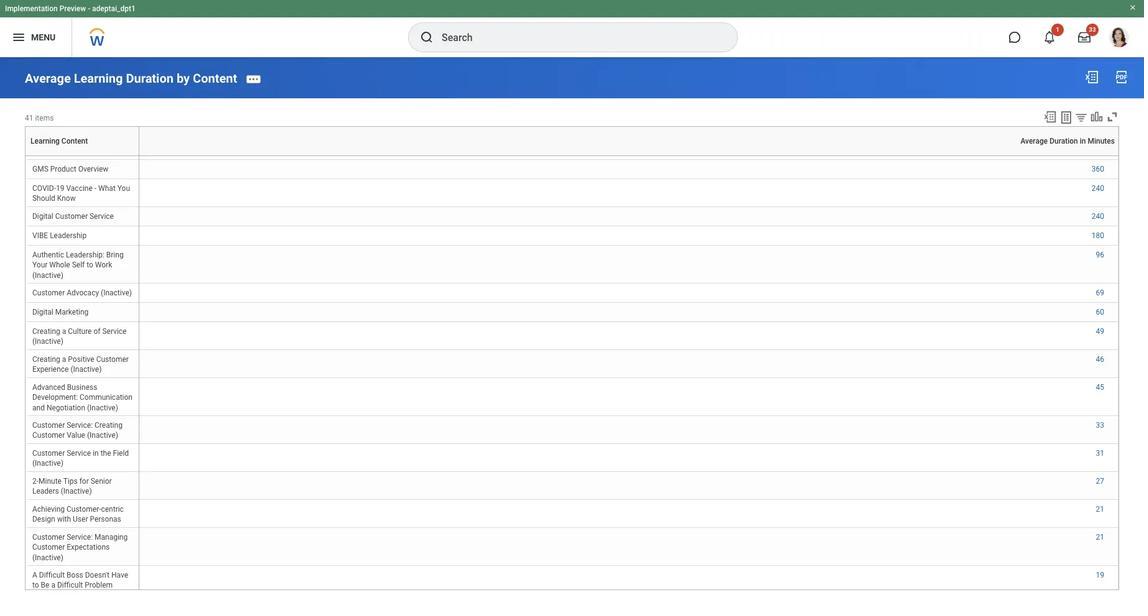 Task type: locate. For each thing, give the bounding box(es) containing it.
33
[[1090, 26, 1097, 33], [1097, 422, 1105, 430]]

service: inside the customer service: managing customer expectations (inactive)
[[67, 534, 93, 542]]

(inactive) inside the customer service: managing customer expectations (inactive)
[[32, 554, 63, 562]]

customer inside the "customer service in the field (inactive)"
[[32, 450, 65, 458]]

1 vertical spatial a
[[62, 356, 66, 364]]

duration left by
[[126, 71, 174, 86]]

product
[[50, 165, 76, 174]]

export to excel image left export to worksheets image
[[1044, 110, 1058, 124]]

export to worksheets image
[[1060, 110, 1074, 125]]

21 down 27 button
[[1097, 506, 1105, 514]]

creating down communication
[[95, 422, 123, 430]]

internal
[[104, 137, 129, 146]]

2 240 from the top
[[1092, 213, 1105, 221]]

240 for second 240 button from the bottom of the average learning duration by content main content
[[1092, 184, 1105, 193]]

2-
[[32, 478, 39, 486]]

(inactive) down communication
[[87, 404, 118, 412]]

boss
[[67, 572, 83, 580]]

positive
[[68, 356, 94, 364]]

0 horizontal spatial to
[[32, 582, 39, 590]]

a difficult boss doesn't have to be a difficult problem
[[32, 572, 130, 590]]

(inactive) down your on the left of page
[[32, 271, 63, 280]]

0 vertical spatial -
[[88, 4, 90, 13]]

(inactive) inside creating a positive customer experience (inactive)
[[71, 366, 102, 374]]

0 vertical spatial content
[[193, 71, 237, 86]]

- right preview
[[88, 4, 90, 13]]

0 vertical spatial a
[[62, 328, 66, 336]]

achieving
[[32, 506, 65, 514]]

creating up experience in the bottom left of the page
[[32, 356, 60, 364]]

21
[[1097, 506, 1105, 514], [1097, 534, 1105, 542]]

(inactive) inside the "customer service in the field (inactive)"
[[32, 460, 63, 468]]

difficult
[[39, 572, 65, 580], [57, 582, 83, 590]]

a inside the "creating a culture of service (inactive)"
[[62, 328, 66, 336]]

authentic
[[32, 251, 64, 260]]

2 service: from the top
[[67, 534, 93, 542]]

service: inside customer service: creating customer value (inactive)
[[67, 422, 93, 430]]

1 240 from the top
[[1092, 184, 1105, 193]]

240 button down the 360 button at the top right
[[1092, 184, 1107, 194]]

2 vertical spatial a
[[51, 582, 55, 590]]

menu banner
[[0, 0, 1145, 57]]

certification
[[32, 147, 73, 156]]

1 digital from the top
[[32, 213, 53, 221]]

(inactive) up a
[[32, 554, 63, 562]]

1 21 button from the top
[[1097, 505, 1107, 515]]

1 vertical spatial 240
[[1092, 213, 1105, 221]]

33 button up 31
[[1097, 421, 1107, 431]]

of
[[94, 328, 101, 336]]

creating for creating a positive customer experience (inactive)
[[32, 356, 60, 364]]

1 horizontal spatial duration
[[1050, 137, 1079, 146]]

2 digital from the top
[[32, 308, 53, 317]]

difficult up be
[[39, 572, 65, 580]]

- for what
[[94, 184, 97, 193]]

difficult down boss
[[57, 582, 83, 590]]

1 vertical spatial -
[[94, 184, 97, 193]]

0 vertical spatial 240
[[1092, 184, 1105, 193]]

33 up 31
[[1097, 422, 1105, 430]]

doesn't
[[85, 572, 110, 580]]

49
[[1097, 328, 1105, 336]]

360
[[1092, 165, 1105, 174]]

implementation
[[5, 4, 58, 13]]

a
[[32, 572, 37, 580]]

0 horizontal spatial content
[[62, 137, 88, 146]]

1 horizontal spatial learning
[[74, 71, 123, 86]]

(inactive) inside authentic leadership: bring your whole self to work (inactive)
[[32, 271, 63, 280]]

customer service: creating customer value (inactive)
[[32, 422, 124, 440]]

1 horizontal spatial average
[[1021, 137, 1048, 146]]

0 vertical spatial duration
[[126, 71, 174, 86]]

0 vertical spatial creating
[[32, 328, 60, 336]]

1 vertical spatial 21 button
[[1097, 533, 1107, 543]]

0 vertical spatial average
[[25, 71, 71, 86]]

average for average duration in minutes
[[1021, 137, 1048, 146]]

customer-
[[67, 506, 101, 514]]

1 vertical spatial 21
[[1097, 534, 1105, 542]]

service:
[[67, 422, 93, 430], [67, 534, 93, 542]]

in left minutes
[[1081, 137, 1087, 146]]

a for culture
[[62, 328, 66, 336]]

240 down the 360 button at the top right
[[1092, 184, 1105, 193]]

service: up value
[[67, 422, 93, 430]]

service right of
[[102, 328, 127, 336]]

service down what
[[90, 213, 114, 221]]

0 horizontal spatial -
[[88, 4, 90, 13]]

advocacy
[[67, 289, 99, 298]]

management
[[58, 137, 102, 146]]

culture
[[68, 328, 92, 336]]

0 vertical spatial 33 button
[[1071, 24, 1099, 51]]

leaders
[[32, 488, 59, 496]]

(inactive) inside advanced business development: communication and negotiation (inactive)
[[87, 404, 118, 412]]

2 21 button from the top
[[1097, 533, 1107, 543]]

360 button
[[1092, 165, 1107, 175]]

1 vertical spatial duration
[[1050, 137, 1079, 146]]

a up experience in the bottom left of the page
[[62, 356, 66, 364]]

export to excel image
[[1085, 70, 1100, 85], [1044, 110, 1058, 124]]

service down value
[[67, 450, 91, 458]]

expectations
[[67, 544, 110, 552]]

(inactive) up minute
[[32, 460, 63, 468]]

240 button
[[1092, 184, 1107, 194], [1092, 212, 1107, 222]]

27
[[1097, 478, 1105, 486]]

content right by
[[193, 71, 237, 86]]

digital customer service
[[32, 213, 114, 221]]

self
[[72, 261, 85, 270]]

digital for digital marketing
[[32, 308, 53, 317]]

1 horizontal spatial to
[[87, 261, 93, 270]]

content up "certification"
[[62, 137, 88, 146]]

expand/collapse chart image
[[1091, 110, 1104, 124]]

0 vertical spatial 240 button
[[1092, 184, 1107, 194]]

31
[[1097, 450, 1105, 458]]

0 vertical spatial to
[[87, 261, 93, 270]]

- inside covid-19 vaccine - what you should know
[[94, 184, 97, 193]]

(inactive) down the work at the left
[[101, 289, 132, 298]]

with
[[57, 516, 71, 524]]

digital
[[32, 213, 53, 221], [32, 308, 53, 317]]

customer
[[55, 213, 88, 221], [32, 289, 65, 298], [96, 356, 129, 364], [32, 422, 65, 430], [32, 432, 65, 440], [32, 450, 65, 458], [32, 534, 65, 542], [32, 544, 65, 552]]

creating inside creating a positive customer experience (inactive)
[[32, 356, 60, 364]]

- inside the menu banner
[[88, 4, 90, 13]]

to down leadership:
[[87, 261, 93, 270]]

21 button
[[1097, 505, 1107, 515], [1097, 533, 1107, 543]]

180
[[1092, 232, 1105, 241]]

have
[[111, 572, 128, 580]]

to left be
[[32, 582, 39, 590]]

1 vertical spatial average
[[1021, 137, 1048, 146]]

and
[[32, 404, 45, 412]]

2 vertical spatial service
[[67, 450, 91, 458]]

(inactive) up experience in the bottom left of the page
[[32, 338, 63, 346]]

digital marketing
[[32, 308, 89, 317]]

a for positive
[[62, 356, 66, 364]]

33 inside average learning duration by content main content
[[1097, 422, 1105, 430]]

learning
[[74, 71, 123, 86], [31, 137, 60, 146]]

0 vertical spatial export to excel image
[[1085, 70, 1100, 85]]

0 vertical spatial in
[[1081, 137, 1087, 146]]

1 vertical spatial content
[[62, 137, 88, 146]]

toolbar
[[1038, 110, 1120, 126]]

average
[[25, 71, 71, 86], [1021, 137, 1048, 146]]

41
[[25, 114, 33, 122]]

1 horizontal spatial export to excel image
[[1085, 70, 1100, 85]]

duration
[[126, 71, 174, 86], [1050, 137, 1079, 146]]

1 vertical spatial digital
[[32, 308, 53, 317]]

business
[[67, 384, 97, 392]]

0 horizontal spatial average
[[25, 71, 71, 86]]

1 vertical spatial 33
[[1097, 422, 1105, 430]]

1 vertical spatial 240 button
[[1092, 212, 1107, 222]]

(inactive) down tips on the left bottom of page
[[61, 488, 92, 496]]

45 button
[[1097, 383, 1107, 393]]

21 button down 27 button
[[1097, 505, 1107, 515]]

Search Workday  search field
[[442, 24, 712, 51]]

1 vertical spatial learning
[[31, 137, 60, 146]]

21 up 19
[[1097, 534, 1105, 542]]

service: for expectations
[[67, 534, 93, 542]]

0 vertical spatial 21 button
[[1097, 505, 1107, 515]]

service: for value
[[67, 422, 93, 430]]

to
[[87, 261, 93, 270], [32, 582, 39, 590]]

view printable version (pdf) image
[[1115, 70, 1130, 85]]

to inside authentic leadership: bring your whole self to work (inactive)
[[87, 261, 93, 270]]

1 horizontal spatial in
[[1081, 137, 1087, 146]]

240
[[1092, 184, 1105, 193], [1092, 213, 1105, 221]]

digital down should
[[32, 213, 53, 221]]

2 vertical spatial creating
[[95, 422, 123, 430]]

average learning duration by content link
[[25, 71, 237, 86]]

communication
[[80, 394, 133, 402]]

0 horizontal spatial in
[[93, 450, 99, 458]]

33 left the notifications element
[[1090, 26, 1097, 33]]

creating
[[32, 328, 60, 336], [32, 356, 60, 364], [95, 422, 123, 430]]

a left the culture on the left of the page
[[62, 328, 66, 336]]

240 up 180
[[1092, 213, 1105, 221]]

0 vertical spatial digital
[[32, 213, 53, 221]]

1 vertical spatial in
[[93, 450, 99, 458]]

240 button up 180
[[1092, 212, 1107, 222]]

content inside row element
[[62, 137, 88, 146]]

customer inside creating a positive customer experience (inactive)
[[96, 356, 129, 364]]

1 vertical spatial to
[[32, 582, 39, 590]]

what
[[98, 184, 116, 193]]

creating down digital marketing in the bottom left of the page
[[32, 328, 60, 336]]

toolbar inside average learning duration by content main content
[[1038, 110, 1120, 126]]

33 button right 1
[[1071, 24, 1099, 51]]

60 button
[[1097, 308, 1107, 318]]

menu button
[[0, 17, 72, 57]]

a right be
[[51, 582, 55, 590]]

0 vertical spatial 21
[[1097, 506, 1105, 514]]

1 vertical spatial export to excel image
[[1044, 110, 1058, 124]]

180 button
[[1092, 231, 1107, 241]]

0 horizontal spatial duration
[[126, 71, 174, 86]]

your
[[32, 261, 48, 270]]

1 vertical spatial service
[[102, 328, 127, 336]]

0 horizontal spatial learning
[[31, 137, 60, 146]]

service: up expectations
[[67, 534, 93, 542]]

1 vertical spatial 33 button
[[1097, 421, 1107, 431]]

by
[[177, 71, 190, 86]]

creating inside the "creating a culture of service (inactive)"
[[32, 328, 60, 336]]

service
[[90, 213, 114, 221], [102, 328, 127, 336], [67, 450, 91, 458]]

- left what
[[94, 184, 97, 193]]

27 button
[[1097, 477, 1107, 487]]

1 vertical spatial creating
[[32, 356, 60, 364]]

in
[[1081, 137, 1087, 146], [93, 450, 99, 458]]

in for minutes
[[1081, 137, 1087, 146]]

21 button up 19
[[1097, 533, 1107, 543]]

(inactive) down positive
[[71, 366, 102, 374]]

(inactive) up the on the bottom of page
[[87, 432, 118, 440]]

export to excel image left view printable version (pdf) icon
[[1085, 70, 1100, 85]]

duration down export to worksheets image
[[1050, 137, 1079, 146]]

digital left 'marketing'
[[32, 308, 53, 317]]

0 vertical spatial 33
[[1090, 26, 1097, 33]]

in left the on the bottom of page
[[93, 450, 99, 458]]

49 button
[[1097, 327, 1107, 337]]

1 vertical spatial difficult
[[57, 582, 83, 590]]

1 horizontal spatial -
[[94, 184, 97, 193]]

1 vertical spatial service:
[[67, 534, 93, 542]]

0 vertical spatial service:
[[67, 422, 93, 430]]

a inside a difficult boss doesn't have to be a difficult problem
[[51, 582, 55, 590]]

a inside creating a positive customer experience (inactive)
[[62, 356, 66, 364]]

96
[[1097, 251, 1105, 260]]

centric
[[101, 506, 124, 514]]

1 horizontal spatial content
[[193, 71, 237, 86]]

project
[[32, 137, 56, 146]]

minute
[[39, 478, 62, 486]]

0 horizontal spatial export to excel image
[[1044, 110, 1058, 124]]

average duration in minutes
[[1021, 137, 1116, 146]]

export to excel image for export to worksheets image
[[1044, 110, 1058, 124]]

1 service: from the top
[[67, 422, 93, 430]]

in inside the "customer service in the field (inactive)"
[[93, 450, 99, 458]]



Task type: vqa. For each thing, say whether or not it's contained in the screenshot.
the leftmost Go
no



Task type: describe. For each thing, give the bounding box(es) containing it.
service inside the "customer service in the field (inactive)"
[[67, 450, 91, 458]]

be
[[41, 582, 49, 590]]

2-minute tips for senior leaders (inactive)
[[32, 478, 114, 496]]

marketing
[[55, 308, 89, 317]]

in for the
[[93, 450, 99, 458]]

minutes
[[1088, 137, 1116, 146]]

gms
[[32, 165, 48, 174]]

1 240 button from the top
[[1092, 184, 1107, 194]]

leadership:
[[66, 251, 104, 260]]

customer advocacy (inactive)
[[32, 289, 132, 298]]

vibe
[[32, 232, 48, 241]]

bring
[[106, 251, 124, 260]]

vibe leadership
[[32, 232, 87, 241]]

close environment banner image
[[1130, 4, 1137, 11]]

33 inside the menu banner
[[1090, 26, 1097, 33]]

problem
[[85, 582, 113, 590]]

development:
[[32, 394, 78, 402]]

authentic leadership: bring your whole self to work (inactive)
[[32, 251, 126, 280]]

2 21 from the top
[[1097, 534, 1105, 542]]

notifications large image
[[1044, 31, 1056, 44]]

achieving customer-centric design with user personas
[[32, 506, 126, 524]]

(inactive) inside 2-minute tips for senior leaders (inactive)
[[61, 488, 92, 496]]

preview
[[60, 4, 86, 13]]

(inactive) inside customer service: creating customer value (inactive)
[[87, 432, 118, 440]]

for
[[79, 478, 89, 486]]

creating a positive customer experience (inactive)
[[32, 356, 131, 374]]

menu
[[31, 32, 56, 42]]

creating inside customer service: creating customer value (inactive)
[[95, 422, 123, 430]]

notifications element
[[1116, 25, 1126, 35]]

implementation preview -   adeptai_dpt1
[[5, 4, 136, 13]]

46
[[1097, 356, 1105, 364]]

export to excel image for view printable version (pdf) icon
[[1085, 70, 1100, 85]]

45
[[1097, 384, 1105, 392]]

0 vertical spatial learning
[[74, 71, 123, 86]]

240 for first 240 button from the bottom
[[1092, 213, 1105, 221]]

inbox large image
[[1079, 31, 1091, 44]]

user
[[73, 516, 88, 524]]

19 button
[[1097, 571, 1107, 581]]

to inside a difficult boss doesn't have to be a difficult problem
[[32, 582, 39, 590]]

adeptai_dpt1
[[92, 4, 136, 13]]

69 button
[[1097, 288, 1107, 298]]

you
[[117, 184, 130, 193]]

senior
[[91, 478, 112, 486]]

31 button
[[1097, 449, 1107, 459]]

19 vaccine
[[56, 184, 93, 193]]

advanced
[[32, 384, 65, 392]]

select to filter grid data image
[[1075, 111, 1089, 124]]

service inside the "creating a culture of service (inactive)"
[[102, 328, 127, 336]]

row element
[[26, 127, 142, 156]]

know
[[57, 195, 76, 203]]

work
[[95, 261, 112, 270]]

1 button
[[1036, 24, 1064, 51]]

covid-
[[32, 184, 56, 193]]

learning inside row element
[[31, 137, 60, 146]]

tips
[[63, 478, 78, 486]]

19
[[1097, 572, 1105, 580]]

managing
[[95, 534, 128, 542]]

(inactive) inside the "creating a culture of service (inactive)"
[[32, 338, 63, 346]]

60
[[1097, 308, 1105, 317]]

46 button
[[1097, 355, 1107, 365]]

overview
[[78, 165, 108, 174]]

customer service: managing customer expectations (inactive)
[[32, 534, 130, 562]]

advanced business development: communication and negotiation (inactive)
[[32, 384, 134, 412]]

0 vertical spatial service
[[90, 213, 114, 221]]

average for average learning duration by content
[[25, 71, 71, 86]]

profile logan mcneil image
[[1110, 27, 1130, 50]]

negotiation
[[47, 404, 85, 412]]

design
[[32, 516, 55, 524]]

customer service in the field (inactive)
[[32, 450, 131, 468]]

leadership
[[50, 232, 87, 241]]

2 240 button from the top
[[1092, 212, 1107, 222]]

whole
[[49, 261, 70, 270]]

digital for digital customer service
[[32, 213, 53, 221]]

creating for creating a culture of service (inactive)
[[32, 328, 60, 336]]

should
[[32, 195, 55, 203]]

the
[[101, 450, 111, 458]]

creating a culture of service (inactive)
[[32, 328, 129, 346]]

learning content
[[31, 137, 88, 146]]

33 button inside the menu banner
[[1071, 24, 1099, 51]]

search image
[[420, 30, 435, 45]]

items
[[35, 114, 54, 122]]

average learning duration by content
[[25, 71, 237, 86]]

personas
[[90, 516, 121, 524]]

- for adeptai_dpt1
[[88, 4, 90, 13]]

average learning duration by content main content
[[0, 57, 1145, 601]]

69
[[1097, 289, 1105, 298]]

0 vertical spatial difficult
[[39, 572, 65, 580]]

41 items
[[25, 114, 54, 122]]

1 21 from the top
[[1097, 506, 1105, 514]]

fullscreen image
[[1106, 110, 1120, 124]]

1
[[1056, 26, 1060, 33]]

project management internal certification
[[32, 137, 131, 156]]

96 button
[[1097, 250, 1107, 260]]

justify image
[[11, 30, 26, 45]]

gms product overview
[[32, 165, 108, 174]]



